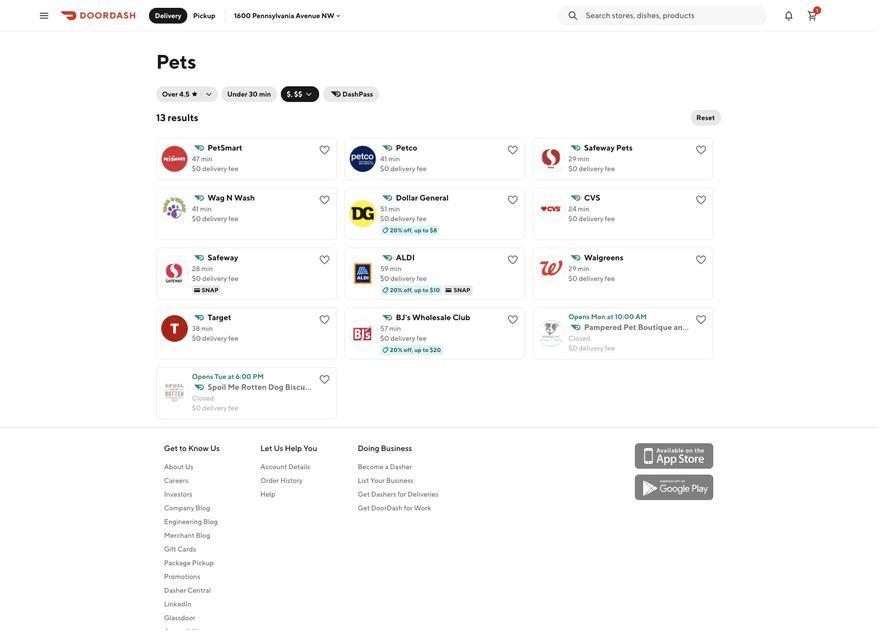 Task type: locate. For each thing, give the bounding box(es) containing it.
fee for safeway
[[229, 275, 239, 283]]

pickup right delivery
[[193, 12, 216, 19]]

about us
[[164, 463, 194, 471]]

dasher central link
[[164, 586, 220, 596]]

fee down wag n wash
[[229, 215, 239, 223]]

20% down 51 min $0 delivery fee
[[390, 227, 403, 234]]

0 horizontal spatial at
[[228, 373, 234, 381]]

min down wag
[[200, 205, 212, 213]]

closed for pampered
[[569, 335, 591, 343]]

2 vertical spatial 20%
[[390, 346, 403, 354]]

min right "28"
[[201, 265, 213, 273]]

blog up engineering blog link
[[196, 504, 210, 512]]

n
[[227, 193, 233, 203]]

dasher
[[390, 463, 412, 471], [164, 587, 186, 595]]

fee up walgreens
[[605, 215, 615, 223]]

0 horizontal spatial 41 min $0 delivery fee
[[192, 205, 239, 223]]

delivery for safeway
[[202, 275, 227, 283]]

fee down petsmart
[[229, 165, 239, 173]]

business up get dashers for deliveries
[[387, 477, 414, 485]]

delivery inside 38 min $0 delivery fee
[[202, 335, 227, 343]]

min for bj's wholesale club
[[390, 325, 401, 333]]

up left $8
[[415, 227, 422, 234]]

min right 59
[[390, 265, 402, 273]]

1 horizontal spatial pets
[[617, 143, 633, 153]]

blog for engineering blog
[[203, 518, 218, 526]]

min down walgreens
[[578, 265, 590, 273]]

delivery inside 51 min $0 delivery fee
[[391, 215, 416, 223]]

0 vertical spatial get
[[164, 444, 178, 453]]

at for pampered
[[608, 313, 614, 321]]

1 vertical spatial opens
[[192, 373, 213, 381]]

us right let
[[274, 444, 284, 453]]

min right 57
[[390, 325, 401, 333]]

for
[[398, 491, 407, 499], [404, 504, 413, 512]]

1 29 from the top
[[569, 155, 577, 163]]

details
[[289, 463, 310, 471]]

delivery button
[[149, 8, 187, 23]]

help left you
[[285, 444, 302, 453]]

delivery down the target at the left
[[202, 335, 227, 343]]

59
[[381, 265, 389, 273]]

closed $0 delivery fee
[[569, 335, 615, 352], [192, 395, 239, 412]]

rotten
[[241, 383, 267, 392]]

min right 24
[[578, 205, 590, 213]]

results
[[168, 112, 199, 123]]

min for aldi
[[390, 265, 402, 273]]

1 vertical spatial safeway
[[208, 253, 238, 263]]

0 vertical spatial dasher
[[390, 463, 412, 471]]

pickup inside package pickup link
[[192, 559, 214, 567]]

min right 51
[[389, 205, 400, 213]]

delivery down petsmart
[[202, 165, 227, 173]]

get down list
[[358, 491, 370, 499]]

$0 for bj's wholesale club
[[381, 335, 389, 343]]

fee inside 24 min $0 delivery fee
[[605, 215, 615, 223]]

blog
[[196, 504, 210, 512], [203, 518, 218, 526], [196, 532, 210, 540]]

1 horizontal spatial help
[[285, 444, 302, 453]]

fee inside 57 min $0 delivery fee
[[417, 335, 427, 343]]

min down safeway pets
[[578, 155, 590, 163]]

fee down safeway pets
[[605, 165, 615, 173]]

click to add this store to your saved list image for safeway
[[319, 254, 330, 266]]

$0 inside 24 min $0 delivery fee
[[569, 215, 578, 223]]

boutique
[[639, 323, 673, 332]]

min inside 59 min $0 delivery fee
[[390, 265, 402, 273]]

under
[[227, 90, 248, 98]]

1 20% from the top
[[390, 227, 403, 234]]

0 horizontal spatial opens
[[192, 373, 213, 381]]

account details link
[[261, 462, 318, 472]]

fee inside 38 min $0 delivery fee
[[229, 335, 239, 343]]

off, down 57 min $0 delivery fee
[[404, 346, 413, 354]]

at right mon
[[608, 313, 614, 321]]

fee inside the 28 min $0 delivery fee
[[229, 275, 239, 283]]

up left $10
[[415, 287, 422, 294]]

get left doordash
[[358, 504, 370, 512]]

fee down petco
[[417, 165, 427, 173]]

3 20% from the top
[[390, 346, 403, 354]]

41 for wag n wash
[[192, 205, 199, 213]]

for left work
[[404, 504, 413, 512]]

fee up the target at the left
[[229, 275, 239, 283]]

click to add this store to your saved list image for cvs
[[696, 194, 707, 206]]

1 vertical spatial pets
[[617, 143, 633, 153]]

glassdoor
[[164, 614, 196, 622]]

click to add this store to your saved list image for target
[[319, 314, 330, 326]]

closed down spoil
[[192, 395, 214, 402]]

up for general
[[415, 227, 422, 234]]

central
[[188, 587, 211, 595]]

account
[[261, 463, 287, 471]]

get up about
[[164, 444, 178, 453]]

0 horizontal spatial us
[[185, 463, 194, 471]]

2 29 min $0 delivery fee from the top
[[569, 265, 615, 283]]

41 min $0 delivery fee down petco
[[381, 155, 427, 173]]

min
[[259, 90, 271, 98], [201, 155, 213, 163], [389, 155, 400, 163], [578, 155, 590, 163], [200, 205, 212, 213], [389, 205, 400, 213], [578, 205, 590, 213], [201, 265, 213, 273], [390, 265, 402, 273], [578, 265, 590, 273], [202, 325, 213, 333], [390, 325, 401, 333]]

min right 30
[[259, 90, 271, 98]]

0 vertical spatial at
[[608, 313, 614, 321]]

dollar general
[[396, 193, 449, 203]]

pampered
[[585, 323, 622, 332]]

delivery inside 47 min $0 delivery fee
[[202, 165, 227, 173]]

click to add this store to your saved list image for safeway pets
[[696, 144, 707, 156]]

2 off, from the top
[[404, 287, 413, 294]]

1 vertical spatial closed
[[192, 395, 214, 402]]

doing
[[358, 444, 380, 453]]

delivery up the target at the left
[[202, 275, 227, 283]]

0 vertical spatial up
[[415, 227, 422, 234]]

1 vertical spatial at
[[228, 373, 234, 381]]

get inside get doordash for work link
[[358, 504, 370, 512]]

29 min $0 delivery fee down safeway pets
[[569, 155, 615, 173]]

up left $20
[[415, 346, 422, 354]]

2 vertical spatial up
[[415, 346, 422, 354]]

delivery inside the 28 min $0 delivery fee
[[202, 275, 227, 283]]

us for let us help you
[[274, 444, 284, 453]]

min inside 57 min $0 delivery fee
[[390, 325, 401, 333]]

us up careers link
[[185, 463, 194, 471]]

0 vertical spatial closed $0 delivery fee
[[569, 335, 615, 352]]

min right 47
[[201, 155, 213, 163]]

0 horizontal spatial 41
[[192, 205, 199, 213]]

blog down company blog link at the bottom left of page
[[203, 518, 218, 526]]

delivery down cvs
[[579, 215, 604, 223]]

dasher up linkedin
[[164, 587, 186, 595]]

1 29 min $0 delivery fee from the top
[[569, 155, 615, 173]]

petsmart
[[208, 143, 243, 153]]

1 horizontal spatial 41
[[381, 155, 387, 163]]

click to add this store to your saved list image for wag n wash
[[319, 194, 330, 206]]

57
[[381, 325, 388, 333]]

under 30 min button
[[222, 86, 277, 102]]

off,
[[404, 227, 413, 234], [404, 287, 413, 294], [404, 346, 413, 354]]

wag n wash
[[208, 193, 255, 203]]

click to add this store to your saved list image
[[319, 144, 330, 156], [507, 194, 519, 206], [319, 254, 330, 266], [507, 254, 519, 266], [319, 314, 330, 326], [696, 314, 707, 326], [319, 374, 330, 386]]

fee down the target at the left
[[229, 335, 239, 343]]

1 off, from the top
[[404, 227, 413, 234]]

0 vertical spatial business
[[381, 444, 412, 453]]

pickup inside pickup button
[[193, 12, 216, 19]]

up
[[415, 227, 422, 234], [415, 287, 422, 294], [415, 346, 422, 354]]

1600 pennsylvania avenue nw button
[[234, 12, 343, 19]]

over 4.5 button
[[156, 86, 218, 102]]

2 vertical spatial off,
[[404, 346, 413, 354]]

fee up 20% off, up to $10
[[417, 275, 427, 283]]

0 vertical spatial 29 min $0 delivery fee
[[569, 155, 615, 173]]

gift cards link
[[164, 545, 220, 555]]

min inside 24 min $0 delivery fee
[[578, 205, 590, 213]]

20% down 59 min $0 delivery fee
[[390, 287, 403, 294]]

delivery for bj's wholesale club
[[391, 335, 416, 343]]

barkery
[[690, 323, 718, 332]]

38 min $0 delivery fee
[[192, 325, 239, 343]]

29 min $0 delivery fee
[[569, 155, 615, 173], [569, 265, 615, 283]]

20%
[[390, 227, 403, 234], [390, 287, 403, 294], [390, 346, 403, 354]]

20% down 57 min $0 delivery fee
[[390, 346, 403, 354]]

merchant blog
[[164, 532, 210, 540]]

1 vertical spatial help
[[261, 491, 276, 499]]

min right 38
[[202, 325, 213, 333]]

company blog
[[164, 504, 210, 512]]

merchant blog link
[[164, 531, 220, 541]]

0 horizontal spatial closed
[[192, 395, 214, 402]]

delivery inside 57 min $0 delivery fee
[[391, 335, 416, 343]]

fee inside 51 min $0 delivery fee
[[417, 215, 427, 223]]

off, down 59 min $0 delivery fee
[[404, 287, 413, 294]]

1 vertical spatial 41 min $0 delivery fee
[[192, 205, 239, 223]]

engineering blog link
[[164, 517, 220, 527]]

dashpass
[[343, 90, 373, 98]]

me
[[228, 383, 240, 392]]

0 vertical spatial 41
[[381, 155, 387, 163]]

club
[[453, 313, 471, 322]]

min inside 51 min $0 delivery fee
[[389, 205, 400, 213]]

to for $8
[[423, 227, 429, 234]]

pennsylvania
[[252, 12, 295, 19]]

0 vertical spatial closed
[[569, 335, 591, 343]]

blog down engineering blog link
[[196, 532, 210, 540]]

2 vertical spatial get
[[358, 504, 370, 512]]

1 vertical spatial pickup
[[192, 559, 214, 567]]

delivery for safeway pets
[[579, 165, 604, 173]]

0 vertical spatial pickup
[[193, 12, 216, 19]]

to
[[423, 227, 429, 234], [423, 287, 429, 294], [423, 346, 429, 354], [179, 444, 187, 453]]

cards
[[178, 546, 196, 554]]

1 vertical spatial get
[[358, 491, 370, 499]]

0 vertical spatial help
[[285, 444, 302, 453]]

snap down the 28 min $0 delivery fee
[[202, 287, 219, 294]]

delivery for aldi
[[391, 275, 416, 283]]

0 horizontal spatial snap
[[202, 287, 219, 294]]

2 horizontal spatial us
[[274, 444, 284, 453]]

min for petsmart
[[201, 155, 213, 163]]

pickup
[[193, 12, 216, 19], [192, 559, 214, 567]]

$0 inside 59 min $0 delivery fee
[[381, 275, 389, 283]]

doordash
[[371, 504, 403, 512]]

1600 pennsylvania avenue nw
[[234, 12, 335, 19]]

min inside the 28 min $0 delivery fee
[[201, 265, 213, 273]]

pm
[[253, 373, 264, 381]]

1 vertical spatial blog
[[203, 518, 218, 526]]

to left $10
[[423, 287, 429, 294]]

know
[[188, 444, 209, 453]]

pickup down gift cards link
[[192, 559, 214, 567]]

1 horizontal spatial 41 min $0 delivery fee
[[381, 155, 427, 173]]

0 horizontal spatial help
[[261, 491, 276, 499]]

min for cvs
[[578, 205, 590, 213]]

closed $0 delivery fee down pampered
[[569, 335, 615, 352]]

1 horizontal spatial opens
[[569, 313, 590, 321]]

41 min $0 delivery fee down wag
[[192, 205, 239, 223]]

$0 inside the 28 min $0 delivery fee
[[192, 275, 201, 283]]

for for doordash
[[404, 504, 413, 512]]

0 vertical spatial safeway
[[585, 143, 615, 153]]

0 horizontal spatial safeway
[[208, 253, 238, 263]]

dashpass button
[[323, 86, 379, 102]]

engineering blog
[[164, 518, 218, 526]]

off, for dollar
[[404, 227, 413, 234]]

1 vertical spatial up
[[415, 287, 422, 294]]

$0 for safeway pets
[[569, 165, 578, 173]]

get inside the get dashers for deliveries link
[[358, 491, 370, 499]]

29 min $0 delivery fee down walgreens
[[569, 265, 615, 283]]

41
[[381, 155, 387, 163], [192, 205, 199, 213]]

snap right $10
[[454, 287, 471, 294]]

closed down pampered
[[569, 335, 591, 343]]

and
[[674, 323, 688, 332]]

38
[[192, 325, 200, 333]]

business up become a dasher link
[[381, 444, 412, 453]]

fee for dollar general
[[417, 215, 427, 223]]

41 min $0 delivery fee
[[381, 155, 427, 173], [192, 205, 239, 223]]

fee up the '20% off, up to $20'
[[417, 335, 427, 343]]

fee down me
[[229, 404, 239, 412]]

1 vertical spatial 29
[[569, 265, 577, 273]]

become
[[358, 463, 384, 471]]

0 vertical spatial off,
[[404, 227, 413, 234]]

us for about us
[[185, 463, 194, 471]]

closed $0 delivery fee down spoil
[[192, 395, 239, 412]]

doing business
[[358, 444, 412, 453]]

help down order
[[261, 491, 276, 499]]

1 up from the top
[[415, 227, 422, 234]]

1 horizontal spatial snap
[[454, 287, 471, 294]]

29 for safeway pets
[[569, 155, 577, 163]]

get for get dashers for deliveries
[[358, 491, 370, 499]]

2 20% from the top
[[390, 287, 403, 294]]

delivery down wag
[[202, 215, 227, 223]]

linkedin
[[164, 601, 192, 608]]

1 vertical spatial for
[[404, 504, 413, 512]]

1 horizontal spatial at
[[608, 313, 614, 321]]

20% for bj's wholesale club
[[390, 346, 403, 354]]

delivery inside 59 min $0 delivery fee
[[391, 275, 416, 283]]

1 vertical spatial 41
[[192, 205, 199, 213]]

1 vertical spatial 20%
[[390, 287, 403, 294]]

51
[[381, 205, 387, 213]]

fee up the 20% off, up to $8
[[417, 215, 427, 223]]

2 up from the top
[[415, 287, 422, 294]]

delivery inside 24 min $0 delivery fee
[[579, 215, 604, 223]]

opens up spoil
[[192, 373, 213, 381]]

dasher up list your business link
[[390, 463, 412, 471]]

$0
[[192, 165, 201, 173], [381, 165, 389, 173], [569, 165, 578, 173], [192, 215, 201, 223], [381, 215, 389, 223], [569, 215, 578, 223], [192, 275, 201, 283], [381, 275, 389, 283], [569, 275, 578, 283], [192, 335, 201, 343], [381, 335, 389, 343], [569, 344, 578, 352], [192, 404, 201, 412]]

0 items, open order cart image
[[807, 10, 819, 21]]

get doordash for work
[[358, 504, 432, 512]]

delivery down spoil
[[202, 404, 227, 412]]

click to add this store to your saved list image
[[507, 144, 519, 156], [696, 144, 707, 156], [319, 194, 330, 206], [696, 194, 707, 206], [696, 254, 707, 266], [507, 314, 519, 326]]

delivery for wag n wash
[[202, 215, 227, 223]]

0 vertical spatial 29
[[569, 155, 577, 163]]

opens left mon
[[569, 313, 590, 321]]

at right tue on the left bottom of the page
[[228, 373, 234, 381]]

delivery up the '20% off, up to $20'
[[391, 335, 416, 343]]

3 up from the top
[[415, 346, 422, 354]]

1 button
[[803, 6, 823, 25]]

fee down walgreens
[[605, 275, 615, 283]]

1 horizontal spatial safeway
[[585, 143, 615, 153]]

20% for dollar general
[[390, 227, 403, 234]]

1 vertical spatial 29 min $0 delivery fee
[[569, 265, 615, 283]]

min inside 47 min $0 delivery fee
[[201, 155, 213, 163]]

29 for walgreens
[[569, 265, 577, 273]]

1 vertical spatial off,
[[404, 287, 413, 294]]

delivery down walgreens
[[579, 275, 604, 283]]

min inside 38 min $0 delivery fee
[[202, 325, 213, 333]]

1 horizontal spatial dasher
[[390, 463, 412, 471]]

0 horizontal spatial pets
[[156, 50, 196, 73]]

click to add this store to your saved list image for aldi
[[507, 254, 519, 266]]

1 horizontal spatial closed $0 delivery fee
[[569, 335, 615, 352]]

$0 inside 57 min $0 delivery fee
[[381, 335, 389, 343]]

package pickup link
[[164, 558, 220, 568]]

1 horizontal spatial closed
[[569, 335, 591, 343]]

0 vertical spatial opens
[[569, 313, 590, 321]]

min inside under 30 min button
[[259, 90, 271, 98]]

get for get to know us
[[164, 444, 178, 453]]

Store search: begin typing to search for stores available on DoorDash text field
[[586, 10, 762, 21]]

fee inside 59 min $0 delivery fee
[[417, 275, 427, 283]]

delivery up the 20% off, up to $8
[[391, 215, 416, 223]]

$0 inside 47 min $0 delivery fee
[[192, 165, 201, 173]]

2 29 from the top
[[569, 265, 577, 273]]

2 vertical spatial blog
[[196, 532, 210, 540]]

0 vertical spatial for
[[398, 491, 407, 499]]

for for dashers
[[398, 491, 407, 499]]

29
[[569, 155, 577, 163], [569, 265, 577, 273]]

1 vertical spatial closed $0 delivery fee
[[192, 395, 239, 412]]

click to add this store to your saved list image for petco
[[507, 144, 519, 156]]

fee
[[229, 165, 239, 173], [417, 165, 427, 173], [605, 165, 615, 173], [229, 215, 239, 223], [417, 215, 427, 223], [605, 215, 615, 223], [229, 275, 239, 283], [417, 275, 427, 283], [605, 275, 615, 283], [229, 335, 239, 343], [417, 335, 427, 343], [605, 344, 615, 352], [229, 404, 239, 412]]

$0 for target
[[192, 335, 201, 343]]

1 horizontal spatial us
[[210, 444, 220, 453]]

get dashers for deliveries link
[[358, 490, 439, 500]]

order history link
[[261, 476, 318, 486]]

us right know in the left bottom of the page
[[210, 444, 220, 453]]

0 vertical spatial 41 min $0 delivery fee
[[381, 155, 427, 173]]

0 vertical spatial blog
[[196, 504, 210, 512]]

gift cards
[[164, 546, 196, 554]]

to left $20
[[423, 346, 429, 354]]

fee inside 47 min $0 delivery fee
[[229, 165, 239, 173]]

24 min $0 delivery fee
[[569, 205, 615, 223]]

$0 inside 51 min $0 delivery fee
[[381, 215, 389, 223]]

min down petco
[[389, 155, 400, 163]]

min for petco
[[389, 155, 400, 163]]

0 vertical spatial 20%
[[390, 227, 403, 234]]

3 off, from the top
[[404, 346, 413, 354]]

work
[[414, 504, 432, 512]]

0 horizontal spatial closed $0 delivery fee
[[192, 395, 239, 412]]

dollar
[[396, 193, 418, 203]]

walgreens
[[585, 253, 624, 263]]

us
[[210, 444, 220, 453], [274, 444, 284, 453], [185, 463, 194, 471]]

to left $8
[[423, 227, 429, 234]]

1 vertical spatial dasher
[[164, 587, 186, 595]]

click to add this store to your saved list image for walgreens
[[696, 254, 707, 266]]

delivery for petco
[[391, 165, 416, 173]]

for up get doordash for work link
[[398, 491, 407, 499]]

delivery down petco
[[391, 165, 416, 173]]

over 4.5
[[162, 90, 190, 98]]

off, down 51 min $0 delivery fee
[[404, 227, 413, 234]]

delivery down safeway pets
[[579, 165, 604, 173]]

0 horizontal spatial dasher
[[164, 587, 186, 595]]

investors
[[164, 491, 192, 499]]

min for target
[[202, 325, 213, 333]]

closed
[[569, 335, 591, 343], [192, 395, 214, 402]]

$0 for petsmart
[[192, 165, 201, 173]]

13
[[156, 112, 166, 123]]

delivery up 20% off, up to $10
[[391, 275, 416, 283]]

$0 inside 38 min $0 delivery fee
[[192, 335, 201, 343]]



Task type: describe. For each thing, give the bounding box(es) containing it.
20% off, up to $10
[[390, 287, 440, 294]]

biscuit
[[285, 383, 311, 392]]

your
[[371, 477, 385, 485]]

company blog link
[[164, 503, 220, 513]]

$0 for walgreens
[[569, 275, 578, 283]]

target
[[208, 313, 232, 322]]

2 snap from the left
[[454, 287, 471, 294]]

opens for spoil me rotten dog biscuit co.
[[192, 373, 213, 381]]

engineering
[[164, 518, 202, 526]]

41 min $0 delivery fee for wag n wash
[[192, 205, 239, 223]]

aldi
[[396, 253, 415, 263]]

safeway for safeway
[[208, 253, 238, 263]]

promotions
[[164, 573, 200, 581]]

blog for merchant blog
[[196, 532, 210, 540]]

1 vertical spatial business
[[387, 477, 414, 485]]

29 min $0 delivery fee for safeway pets
[[569, 155, 615, 173]]

fee for safeway pets
[[605, 165, 615, 173]]

safeway for safeway pets
[[585, 143, 615, 153]]

closed $0 delivery fee for spoil me rotten dog biscuit co.
[[192, 395, 239, 412]]

delivery for dollar general
[[391, 215, 416, 223]]

opens for pampered pet boutique and barkery
[[569, 313, 590, 321]]

gift
[[164, 546, 176, 554]]

delivery for walgreens
[[579, 275, 604, 283]]

wag
[[208, 193, 225, 203]]

to for $10
[[423, 287, 429, 294]]

package
[[164, 559, 191, 567]]

closed for spoil
[[192, 395, 214, 402]]

$0 for cvs
[[569, 215, 578, 223]]

delivery for petsmart
[[202, 165, 227, 173]]

20% off, up to $20
[[390, 346, 441, 354]]

investors link
[[164, 490, 220, 500]]

delivery down pampered
[[579, 344, 604, 352]]

click to add this store to your saved list image for petsmart
[[319, 144, 330, 156]]

wash
[[234, 193, 255, 203]]

order history
[[261, 477, 303, 485]]

47
[[192, 155, 200, 163]]

fee for target
[[229, 335, 239, 343]]

fee down pampered
[[605, 344, 615, 352]]

1
[[817, 7, 819, 13]]

careers
[[164, 477, 188, 485]]

careers link
[[164, 476, 220, 486]]

fee for petsmart
[[229, 165, 239, 173]]

history
[[281, 477, 303, 485]]

become a dasher
[[358, 463, 412, 471]]

min for safeway pets
[[578, 155, 590, 163]]

glassdoor link
[[164, 613, 220, 623]]

min for walgreens
[[578, 265, 590, 273]]

a
[[385, 463, 389, 471]]

57 min $0 delivery fee
[[381, 325, 427, 343]]

over
[[162, 90, 178, 98]]

get dashers for deliveries
[[358, 491, 439, 499]]

fee for walgreens
[[605, 275, 615, 283]]

bj's
[[396, 313, 411, 322]]

reset
[[697, 114, 716, 122]]

fee for bj's wholesale club
[[417, 335, 427, 343]]

59 min $0 delivery fee
[[381, 265, 427, 283]]

under 30 min
[[227, 90, 271, 98]]

mon
[[592, 313, 606, 321]]

delivery for cvs
[[579, 215, 604, 223]]

fee for petco
[[417, 165, 427, 173]]

28
[[192, 265, 200, 273]]

about
[[164, 463, 184, 471]]

open menu image
[[38, 10, 50, 21]]

fee for aldi
[[417, 275, 427, 283]]

get doordash for work link
[[358, 503, 439, 513]]

41 min $0 delivery fee for petco
[[381, 155, 427, 173]]

47 min $0 delivery fee
[[192, 155, 239, 173]]

opens mon at 10:00 am
[[569, 313, 647, 321]]

to for $20
[[423, 346, 429, 354]]

list your business link
[[358, 476, 439, 486]]

become a dasher link
[[358, 462, 439, 472]]

fee for wag n wash
[[229, 215, 239, 223]]

$0 for petco
[[381, 165, 389, 173]]

account details
[[261, 463, 310, 471]]

min for wag n wash
[[200, 205, 212, 213]]

dashers
[[371, 491, 397, 499]]

help link
[[261, 490, 318, 500]]

delivery for target
[[202, 335, 227, 343]]

pampered pet boutique and barkery
[[585, 323, 718, 332]]

cvs
[[585, 193, 601, 203]]

nw
[[322, 12, 335, 19]]

$,
[[287, 90, 293, 98]]

20% off, up to $8
[[390, 227, 437, 234]]

13 results
[[156, 112, 199, 123]]

$8
[[430, 227, 437, 234]]

to left know in the left bottom of the page
[[179, 444, 187, 453]]

deliveries
[[408, 491, 439, 499]]

am
[[636, 313, 647, 321]]

off, for bj's
[[404, 346, 413, 354]]

let us help you
[[261, 444, 318, 453]]

list
[[358, 477, 369, 485]]

24
[[569, 205, 577, 213]]

1 snap from the left
[[202, 287, 219, 294]]

0 vertical spatial pets
[[156, 50, 196, 73]]

pickup button
[[187, 8, 222, 23]]

up for wholesale
[[415, 346, 422, 354]]

fee for cvs
[[605, 215, 615, 223]]

click to add this store to your saved list image for bj's wholesale club
[[507, 314, 519, 326]]

linkedin link
[[164, 600, 220, 609]]

min for dollar general
[[389, 205, 400, 213]]

company
[[164, 504, 194, 512]]

$$
[[294, 90, 303, 98]]

$0 for aldi
[[381, 275, 389, 283]]

safeway pets
[[585, 143, 633, 153]]

$0 for wag n wash
[[192, 215, 201, 223]]

10:00
[[615, 313, 635, 321]]

get for get doordash for work
[[358, 504, 370, 512]]

29 min $0 delivery fee for walgreens
[[569, 265, 615, 283]]

blog for company blog
[[196, 504, 210, 512]]

$20
[[430, 346, 441, 354]]

spoil me rotten dog biscuit co.
[[208, 383, 325, 392]]

click to add this store to your saved list image for dollar general
[[507, 194, 519, 206]]

notification bell image
[[784, 10, 795, 21]]

closed $0 delivery fee for pampered pet boutique and barkery
[[569, 335, 615, 352]]

about us link
[[164, 462, 220, 472]]

get to know us
[[164, 444, 220, 453]]

41 for petco
[[381, 155, 387, 163]]

at for spoil
[[228, 373, 234, 381]]

wholesale
[[413, 313, 451, 322]]

min for safeway
[[201, 265, 213, 273]]

co.
[[312, 383, 325, 392]]

opens tue at 6:00 pm
[[192, 373, 264, 381]]

$0 for safeway
[[192, 275, 201, 283]]

list your business
[[358, 477, 414, 485]]

petco
[[396, 143, 418, 153]]

6:00
[[236, 373, 252, 381]]

$0 for dollar general
[[381, 215, 389, 223]]

you
[[304, 444, 318, 453]]

1600
[[234, 12, 251, 19]]



Task type: vqa. For each thing, say whether or not it's contained in the screenshot.


